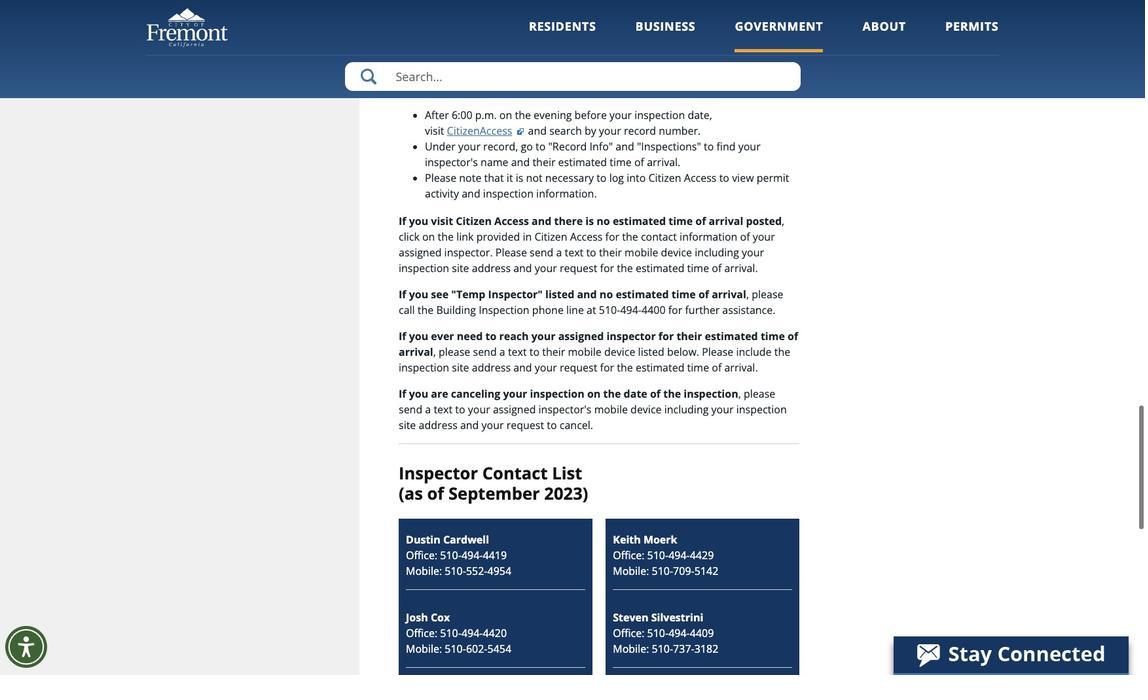 Task type: describe. For each thing, give the bounding box(es) containing it.
estimated up contact at the top right of the page
[[613, 212, 666, 227]]

4409
[[690, 624, 714, 639]]

number.
[[659, 122, 701, 136]]

of inside , please send a text to their mobile device listed below. please include the inspection site address and your request for the estimated time of arrival.
[[712, 359, 722, 373]]

device inside , please send a text to your assigned inspector's mobile device including your inspection site address and your request to cancel.
[[631, 401, 662, 415]]

by
[[585, 122, 596, 136]]

september
[[448, 481, 540, 504]]

include
[[736, 343, 772, 358]]

(as
[[399, 481, 423, 504]]

access inside the , click on the link provided in citizen access for the contact information of your assigned inspector. please send a text to their mobile device including your inspection site address and your request for the estimated time of arrival.
[[570, 228, 603, 242]]

please inside the , click on the link provided in citizen access for the contact information of your assigned inspector. please send a text to their mobile device including your inspection site address and your request for the estimated time of arrival.
[[495, 244, 527, 258]]

office: for office: 510-494-4419
[[406, 547, 437, 561]]

it
[[507, 169, 513, 184]]

silvestrini
[[651, 609, 703, 623]]

to inside , please send a text to their mobile device listed below. please include the inspection site address and your request for the estimated time of arrival.
[[530, 343, 540, 358]]

and up the in
[[532, 212, 552, 227]]

if you visit citizen access and there is no estimated time of arrival posted
[[399, 212, 782, 227]]

are for text
[[431, 385, 448, 400]]

4420
[[483, 624, 507, 639]]

737-
[[673, 640, 694, 655]]

find inside "and need to find information about your scheduled inspection, including the name of your assigned inspector and the time of your inspection, please do the following:"
[[411, 64, 430, 79]]

find inside under your record, go to "record info" and "inspections" to find your inspector's name and their estimated time of arrival. please note that it is not necessary to log into citizen access to view permit activity and inspection information.
[[717, 138, 736, 152]]

their inside , please send a text to their mobile device listed below. please include the inspection site address and your request for the estimated time of arrival.
[[542, 343, 565, 358]]

site inside the , click on the link provided in citizen access for the contact information of your assigned inspector. please send a text to their mobile device including your inspection site address and your request for the estimated time of arrival.
[[452, 259, 469, 274]]

inspector's inside , please send a text to your assigned inspector's mobile device including your inspection site address and your request to cancel.
[[539, 401, 592, 415]]

under your record, go to "record info" and "inspections" to find your inspector's name and their estimated time of arrival. please note that it is not necessary to log into citizen access to view permit activity and inspection information.
[[425, 138, 789, 199]]

arrival. inside the , click on the link provided in citizen access for the contact information of your assigned inspector. please send a text to their mobile device including your inspection site address and your request for the estimated time of arrival.
[[724, 259, 758, 274]]

602-
[[466, 640, 487, 655]]

, click on the link provided in citizen access for the contact information of your assigned inspector. please send a text to their mobile device including your inspection site address and your request for the estimated time of arrival.
[[399, 212, 784, 274]]

please inside , please send a text to their mobile device listed below. please include the inspection site address and your request for the estimated time of arrival.
[[702, 343, 733, 358]]

name inside "and need to find information about your scheduled inspection, including the name of your assigned inspector and the time of your inspection, please do the following:"
[[725, 64, 752, 79]]

including inside , please send a text to your assigned inspector's mobile device including your inspection site address and your request to cancel.
[[664, 401, 709, 415]]

inspector contact list (as of september 2023)
[[399, 460, 588, 504]]

to inside the , click on the link provided in citizen access for the contact information of your assigned inspector. please send a text to their mobile device including your inspection site address and your request for the estimated time of arrival.
[[586, 244, 596, 258]]

info"
[[590, 138, 613, 152]]

your inside , please send a text to their mobile device listed below. please include the inspection site address and your request for the estimated time of arrival.
[[535, 359, 557, 373]]

call
[[399, 301, 415, 316]]

at
[[587, 301, 596, 316]]

inspection
[[479, 301, 529, 316]]

and down about
[[493, 80, 511, 94]]

after
[[425, 106, 449, 121]]

on inside after 6:00 p.m. on the evening before your inspection date, visit
[[499, 106, 512, 121]]

2023)
[[544, 481, 588, 504]]

510- inside , please call the building inspection phone line at 510-494-4400 for further assistance.
[[599, 301, 620, 316]]

the down notification
[[706, 64, 722, 79]]

p.m.
[[475, 106, 497, 121]]

mobile inside , please send a text to their mobile device listed below. please include the inspection site address and your request for the estimated time of arrival.
[[568, 343, 602, 358]]

the inside after 6:00 p.m. on the evening before your inspection date, visit
[[515, 106, 531, 121]]

go
[[521, 138, 533, 152]]

persons
[[528, 49, 569, 63]]

and inside , please send a text to their mobile device listed below. please include the inspection site address and your request for the estimated time of arrival.
[[513, 359, 532, 373]]

inspection inside under your record, go to "record info" and "inspections" to find your inspector's name and their estimated time of arrival. please note that it is not necessary to log into citizen access to view permit activity and inspection information.
[[483, 185, 534, 199]]

reach
[[499, 328, 529, 342]]

line
[[566, 301, 584, 316]]

a for reach
[[499, 343, 505, 358]]

for inside , please call the building inspection phone line at 510-494-4400 for further assistance.
[[668, 301, 682, 316]]

phone
[[532, 301, 564, 316]]

see
[[431, 286, 449, 300]]

1 vertical spatial access
[[494, 212, 529, 227]]

for inside if you ever need to reach your assigned inspector for their estimated time of arrival
[[659, 328, 674, 342]]

one
[[472, 49, 491, 63]]

for down if you visit citizen access and there is no estimated time of arrival posted
[[605, 228, 619, 242]]

about
[[494, 64, 522, 79]]

receive
[[585, 49, 623, 63]]

if for if you are not one of the persons to receive the email notification
[[399, 49, 406, 63]]

send inside the , click on the link provided in citizen access for the contact information of your assigned inspector. please send a text to their mobile device including your inspection site address and your request for the estimated time of arrival.
[[530, 244, 553, 258]]

mobile: for mobile: 510-709-5142
[[613, 562, 649, 577]]

office: inside steven silvestrini office: 510-494-4409 mobile: 510-737-3182
[[613, 624, 645, 639]]

inspection inside after 6:00 p.m. on the evening before your inspection date, visit
[[635, 106, 685, 121]]

list
[[552, 460, 582, 483]]

and down go
[[511, 153, 530, 168]]

inspection up cancel.
[[530, 385, 585, 400]]

including inside "and need to find information about your scheduled inspection, including the name of your assigned inspector and the time of your inspection, please do the following:"
[[659, 64, 703, 79]]

estimated inside the , click on the link provided in citizen access for the contact information of your assigned inspector. please send a text to their mobile device including your inspection site address and your request for the estimated time of arrival.
[[636, 259, 684, 274]]

the left link
[[438, 228, 454, 242]]

and need to find information about your scheduled inspection, including the name of your assigned inspector and the time of your inspection, please do the following:
[[399, 49, 790, 94]]

address inside , please send a text to your assigned inspector's mobile device including your inspection site address and your request to cancel.
[[419, 417, 457, 431]]

dustin
[[406, 531, 440, 545]]

record,
[[483, 138, 518, 152]]

please for if you ever need to reach your assigned inspector for their estimated time of arrival
[[439, 343, 470, 358]]

please for if you are canceling your inspection on the date of the inspection
[[744, 385, 775, 400]]

after 6:00 p.m. on the evening before your inspection date, visit
[[425, 106, 712, 136]]

view
[[732, 169, 754, 184]]

information inside the , click on the link provided in citizen access for the contact information of your assigned inspector. please send a text to their mobile device including your inspection site address and your request for the estimated time of arrival.
[[680, 228, 737, 242]]

permit
[[757, 169, 789, 184]]

your inside if you ever need to reach your assigned inspector for their estimated time of arrival
[[531, 328, 556, 342]]

note
[[459, 169, 482, 184]]

4400
[[642, 301, 666, 316]]

, for if you see "temp inspector" listed and no estimated time of arrival
[[746, 286, 749, 300]]

click
[[399, 228, 420, 242]]

estimated up 4400
[[616, 286, 669, 300]]

government
[[735, 18, 823, 34]]

date
[[624, 385, 647, 400]]

need inside "and need to find information about your scheduled inspection, including the name of your assigned inspector and the time of your inspection, please do the following:"
[[764, 49, 788, 63]]

494- for office: 510-494-4419
[[462, 547, 483, 561]]

citizen inside the , click on the link provided in citizen access for the contact information of your assigned inspector. please send a text to their mobile device including your inspection site address and your request for the estimated time of arrival.
[[535, 228, 567, 242]]

0 vertical spatial no
[[597, 212, 610, 227]]

about
[[863, 18, 906, 34]]

and down 'and search by your record number.'
[[616, 138, 634, 152]]

send for reach
[[473, 343, 497, 358]]

log
[[609, 169, 624, 184]]

494- for office: 510-494-4420
[[462, 624, 483, 639]]

request inside the , click on the link provided in citizen access for the contact information of your assigned inspector. please send a text to their mobile device including your inspection site address and your request for the estimated time of arrival.
[[560, 259, 597, 274]]

assigned inside if you ever need to reach your assigned inspector for their estimated time of arrival
[[558, 328, 604, 342]]

the right include
[[774, 343, 790, 358]]

please inside under your record, go to "record info" and "inspections" to find your inspector's name and their estimated time of arrival. please note that it is not necessary to log into citizen access to view permit activity and inspection information.
[[425, 169, 456, 184]]

assigned inside , please send a text to your assigned inspector's mobile device including your inspection site address and your request to cancel.
[[493, 401, 536, 415]]

, please send a text to their mobile device listed below. please include the inspection site address and your request for the estimated time of arrival.
[[399, 343, 790, 373]]

request inside , please send a text to their mobile device listed below. please include the inspection site address and your request for the estimated time of arrival.
[[560, 359, 597, 373]]

"temp
[[451, 286, 485, 300]]

the left 'email'
[[626, 49, 644, 63]]

their inside under your record, go to "record info" and "inspections" to find your inspector's name and their estimated time of arrival. please note that it is not necessary to log into citizen access to view permit activity and inspection information.
[[533, 153, 556, 168]]

are for information
[[431, 49, 448, 63]]

and up following:
[[742, 49, 761, 63]]

information inside "and need to find information about your scheduled inspection, including the name of your assigned inspector and the time of your inspection, please do the following:"
[[433, 64, 491, 79]]

and down note
[[462, 185, 480, 199]]

5454
[[487, 640, 511, 655]]

search
[[549, 122, 582, 136]]

residents
[[529, 18, 596, 34]]

mobile: inside steven silvestrini office: 510-494-4409 mobile: 510-737-3182
[[613, 640, 649, 655]]

activity
[[425, 185, 459, 199]]

6:00
[[452, 106, 472, 121]]

of inside under your record, go to "record info" and "inspections" to find your inspector's name and their estimated time of arrival. please note that it is not necessary to log into citizen access to view permit activity and inspection information.
[[634, 153, 644, 168]]

need inside if you ever need to reach your assigned inspector for their estimated time of arrival
[[457, 328, 483, 342]]

their inside the , click on the link provided in citizen access for the contact information of your assigned inspector. please send a text to their mobile device including your inspection site address and your request for the estimated time of arrival.
[[599, 244, 622, 258]]

, for if you ever need to reach your assigned inspector for their estimated time of arrival
[[433, 343, 436, 358]]

link
[[456, 228, 474, 242]]

contact
[[641, 228, 677, 242]]

notification
[[678, 49, 739, 63]]

inspection down below.
[[684, 385, 738, 400]]

inspection inside , please send a text to your assigned inspector's mobile device including your inspection site address and your request to cancel.
[[736, 401, 787, 415]]

Search text field
[[345, 62, 800, 91]]

further
[[685, 301, 720, 316]]

ever
[[431, 328, 454, 342]]

steven
[[613, 609, 649, 623]]

and search by your record number.
[[525, 122, 701, 136]]

citizenaccess link
[[447, 122, 525, 136]]

and up go
[[528, 122, 547, 136]]

, please call the building inspection phone line at 510-494-4400 for further assistance.
[[399, 286, 783, 316]]

office: for office: 510-494-4429
[[613, 547, 645, 561]]

request inside , please send a text to your assigned inspector's mobile device including your inspection site address and your request to cancel.
[[507, 417, 544, 431]]

visit inside after 6:00 p.m. on the evening before your inspection date, visit
[[425, 122, 444, 136]]

cox
[[431, 609, 450, 623]]

arrival. inside , please send a text to their mobile device listed below. please include the inspection site address and your request for the estimated time of arrival.
[[724, 359, 758, 373]]

if you are not one of the persons to receive the email notification
[[399, 49, 739, 63]]

4419
[[483, 547, 507, 561]]

stay connected image
[[894, 637, 1127, 674]]

0 vertical spatial arrival
[[709, 212, 743, 227]]

552-
[[466, 562, 487, 577]]

if you ever need to reach your assigned inspector for their estimated time of arrival
[[399, 328, 798, 358]]

the up about
[[507, 49, 525, 63]]

time inside if you ever need to reach your assigned inspector for their estimated time of arrival
[[761, 328, 785, 342]]

josh cox office: 510-494-4420 mobile: 510-602-5454
[[406, 609, 511, 655]]

about link
[[863, 18, 906, 52]]

estimated inside , please send a text to their mobile device listed below. please include the inspection site address and your request for the estimated time of arrival.
[[636, 359, 684, 373]]

cancel.
[[560, 417, 593, 431]]

citizenaccess
[[447, 122, 512, 136]]

1 vertical spatial citizen
[[456, 212, 492, 227]]

canceling
[[451, 385, 500, 400]]

site inside , please send a text to their mobile device listed below. please include the inspection site address and your request for the estimated time of arrival.
[[452, 359, 469, 373]]

and inside the , click on the link provided in citizen access for the contact information of your assigned inspector. please send a text to their mobile device including your inspection site address and your request for the estimated time of arrival.
[[513, 259, 532, 274]]

and inside , please send a text to your assigned inspector's mobile device including your inspection site address and your request to cancel.
[[460, 417, 479, 431]]

1 vertical spatial inspection,
[[595, 80, 648, 94]]

access inside under your record, go to "record info" and "inspections" to find your inspector's name and their estimated time of arrival. please note that it is not necessary to log into citizen access to view permit activity and inspection information.
[[684, 169, 717, 184]]

inspection inside , please send a text to their mobile device listed below. please include the inspection site address and your request for the estimated time of arrival.
[[399, 359, 449, 373]]

0 vertical spatial listed
[[545, 286, 574, 300]]

moerk
[[644, 531, 677, 545]]

assistance.
[[722, 301, 775, 316]]

site inside , please send a text to your assigned inspector's mobile device including your inspection site address and your request to cancel.
[[399, 417, 416, 431]]

business
[[635, 18, 696, 34]]



Task type: locate. For each thing, give the bounding box(es) containing it.
text down the there
[[565, 244, 584, 258]]

494- inside steven silvestrini office: 510-494-4409 mobile: 510-737-3182
[[669, 624, 690, 639]]

if you see "temp inspector" listed and no estimated time of arrival
[[399, 286, 746, 300]]

address up inspector on the bottom
[[419, 417, 457, 431]]

494-
[[620, 301, 642, 316], [462, 547, 483, 561], [669, 547, 690, 561], [462, 624, 483, 639], [669, 624, 690, 639]]

you inside if you ever need to reach your assigned inspector for their estimated time of arrival
[[409, 328, 428, 342]]

office: down the josh
[[406, 624, 437, 639]]

you up click
[[409, 212, 428, 227]]

text inside the , click on the link provided in citizen access for the contact information of your assigned inspector. please send a text to their mobile device including your inspection site address and your request for the estimated time of arrival.
[[565, 244, 584, 258]]

2 vertical spatial text
[[434, 401, 453, 415]]

posted
[[746, 212, 782, 227]]

listed up phone
[[545, 286, 574, 300]]

494- inside josh cox office: 510-494-4420 mobile: 510-602-5454
[[462, 624, 483, 639]]

inspector
[[399, 460, 478, 483]]

on inside the , click on the link provided in citizen access for the contact information of your assigned inspector. please send a text to their mobile device including your inspection site address and your request for the estimated time of arrival.
[[422, 228, 435, 242]]

1 vertical spatial are
[[431, 385, 448, 400]]

2 horizontal spatial please
[[702, 343, 733, 358]]

estimated
[[558, 153, 607, 168], [613, 212, 666, 227], [636, 259, 684, 274], [616, 286, 669, 300], [705, 328, 758, 342], [636, 359, 684, 373]]

not left the one
[[451, 49, 469, 63]]

device inside , please send a text to their mobile device listed below. please include the inspection site address and your request for the estimated time of arrival.
[[604, 343, 635, 358]]

1 vertical spatial please
[[495, 244, 527, 258]]

are left canceling
[[431, 385, 448, 400]]

you for if you see "temp inspector" listed and no estimated time of arrival
[[409, 286, 428, 300]]

2 are from the top
[[431, 385, 448, 400]]

3 you from the top
[[409, 286, 428, 300]]

2 horizontal spatial text
[[565, 244, 584, 258]]

mobile: down keith
[[613, 562, 649, 577]]

the up date
[[617, 359, 633, 373]]

1 horizontal spatial find
[[717, 138, 736, 152]]

into
[[627, 169, 646, 184]]

access up provided
[[494, 212, 529, 227]]

0 vertical spatial on
[[499, 106, 512, 121]]

0 vertical spatial not
[[451, 49, 469, 63]]

assigned inside the , click on the link provided in citizen access for the contact information of your assigned inspector. please send a text to their mobile device including your inspection site address and your request for the estimated time of arrival.
[[399, 244, 442, 258]]

their inside if you ever need to reach your assigned inspector for their estimated time of arrival
[[677, 328, 702, 342]]

text down canceling
[[434, 401, 453, 415]]

0 horizontal spatial name
[[481, 153, 508, 168]]

0 vertical spatial including
[[659, 64, 703, 79]]

need down government
[[764, 49, 788, 63]]

0 horizontal spatial access
[[494, 212, 529, 227]]

0 vertical spatial site
[[452, 259, 469, 274]]

1 vertical spatial a
[[499, 343, 505, 358]]

if for if you are canceling your inspection on the date of the inspection
[[399, 385, 406, 400]]

inspection up the see
[[399, 259, 449, 274]]

request up if you see "temp inspector" listed and no estimated time of arrival
[[560, 259, 597, 274]]

, for if you visit citizen access and there is no estimated time of arrival posted
[[782, 212, 784, 227]]

2 vertical spatial send
[[399, 401, 422, 415]]

mobile down contact at the top right of the page
[[625, 244, 658, 258]]

mobile: down 'dustin'
[[406, 562, 442, 577]]

arrival.
[[647, 153, 680, 168], [724, 259, 758, 274], [724, 359, 758, 373]]

please
[[651, 80, 683, 94], [752, 286, 783, 300], [439, 343, 470, 358], [744, 385, 775, 400]]

address inside , please send a text to their mobile device listed below. please include the inspection site address and your request for the estimated time of arrival.
[[472, 359, 511, 373]]

0 vertical spatial address
[[472, 259, 511, 274]]

inspection inside the , click on the link provided in citizen access for the contact information of your assigned inspector. please send a text to their mobile device including your inspection site address and your request for the estimated time of arrival.
[[399, 259, 449, 274]]

0 horizontal spatial please
[[425, 169, 456, 184]]

0 horizontal spatial inspector
[[444, 80, 490, 94]]

1 vertical spatial listed
[[638, 343, 664, 358]]

under
[[425, 138, 456, 152]]

send inside , please send a text to their mobile device listed below. please include the inspection site address and your request for the estimated time of arrival.
[[473, 343, 497, 358]]

0 vertical spatial is
[[516, 169, 523, 184]]

and down canceling
[[460, 417, 479, 431]]

building
[[436, 301, 476, 316]]

mobile:
[[406, 562, 442, 577], [613, 562, 649, 577], [406, 640, 442, 655], [613, 640, 649, 655]]

your
[[525, 64, 547, 79], [768, 64, 790, 79], [570, 80, 592, 94], [610, 106, 632, 121], [599, 122, 621, 136], [458, 138, 481, 152], [738, 138, 761, 152], [753, 228, 775, 242], [742, 244, 764, 258], [535, 259, 557, 274], [531, 328, 556, 342], [535, 359, 557, 373], [503, 385, 527, 400], [468, 401, 490, 415], [711, 401, 734, 415], [482, 417, 504, 431]]

text inside , please send a text to their mobile device listed below. please include the inspection site address and your request for the estimated time of arrival.
[[508, 343, 527, 358]]

if inside if you ever need to reach your assigned inspector for their estimated time of arrival
[[399, 328, 406, 342]]

to inside "and need to find information about your scheduled inspection, including the name of your assigned inspector and the time of your inspection, please do the following:"
[[399, 64, 409, 79]]

you left ever in the left of the page
[[409, 328, 428, 342]]

1 horizontal spatial inspector
[[607, 328, 656, 342]]

below.
[[667, 343, 699, 358]]

text for reach
[[508, 343, 527, 358]]

494- for office: 510-494-4429
[[669, 547, 690, 561]]

the right date
[[663, 385, 681, 400]]

1 vertical spatial name
[[481, 153, 508, 168]]

steven silvestrini office: 510-494-4409 mobile: 510-737-3182
[[613, 609, 718, 655]]

please down provided
[[495, 244, 527, 258]]

of inside if you ever need to reach your assigned inspector for their estimated time of arrival
[[788, 328, 798, 342]]

mobile: for mobile: 510-602-5454
[[406, 640, 442, 655]]

device inside the , click on the link provided in citizen access for the contact information of your assigned inspector. please send a text to their mobile device including your inspection site address and your request for the estimated time of arrival.
[[661, 244, 692, 258]]

for up below.
[[659, 328, 674, 342]]

2 vertical spatial including
[[664, 401, 709, 415]]

1 vertical spatial send
[[473, 343, 497, 358]]

0 vertical spatial please
[[425, 169, 456, 184]]

send inside , please send a text to your assigned inspector's mobile device including your inspection site address and your request to cancel.
[[399, 401, 422, 415]]

assigned up after
[[399, 80, 442, 94]]

709-
[[673, 562, 694, 577]]

keith
[[613, 531, 641, 545]]

0 horizontal spatial need
[[457, 328, 483, 342]]

assigned down click
[[399, 244, 442, 258]]

is
[[516, 169, 523, 184], [586, 212, 594, 227]]

find
[[411, 64, 430, 79], [717, 138, 736, 152]]

494- inside keith moerk office: 510-494-4429 mobile: 510-709-5142
[[669, 547, 690, 561]]

1 you from the top
[[409, 49, 428, 63]]

the right call
[[418, 301, 434, 316]]

, up assistance.
[[746, 286, 749, 300]]

listed inside , please send a text to their mobile device listed below. please include the inspection site address and your request for the estimated time of arrival.
[[638, 343, 664, 358]]

1 horizontal spatial information
[[680, 228, 737, 242]]

time inside the , click on the link provided in citizen access for the contact information of your assigned inspector. please send a text to their mobile device including your inspection site address and your request for the estimated time of arrival.
[[687, 259, 709, 274]]

estimated up include
[[705, 328, 758, 342]]

a inside the , click on the link provided in citizen access for the contact information of your assigned inspector. please send a text to their mobile device including your inspection site address and your request for the estimated time of arrival.
[[556, 244, 562, 258]]

the left date
[[603, 385, 621, 400]]

5142
[[694, 562, 718, 577]]

the left contact at the top right of the page
[[622, 228, 638, 242]]

listed
[[545, 286, 574, 300], [638, 343, 664, 358]]

estimated inside under your record, go to "record info" and "inspections" to find your inspector's name and their estimated time of arrival. please note that it is not necessary to log into citizen access to view permit activity and inspection information.
[[558, 153, 607, 168]]

address inside the , click on the link provided in citizen access for the contact information of your assigned inspector. please send a text to their mobile device including your inspection site address and your request for the estimated time of arrival.
[[472, 259, 511, 274]]

name up that
[[481, 153, 508, 168]]

4 you from the top
[[409, 328, 428, 342]]

citizen inside under your record, go to "record info" and "inspections" to find your inspector's name and their estimated time of arrival. please note that it is not necessary to log into citizen access to view permit activity and inspection information.
[[648, 169, 681, 184]]

if for if you ever need to reach your assigned inspector for their estimated time of arrival
[[399, 328, 406, 342]]

4 if from the top
[[399, 328, 406, 342]]

0 horizontal spatial information
[[433, 64, 491, 79]]

site up inspector on the bottom
[[399, 417, 416, 431]]

on right click
[[422, 228, 435, 242]]

you for if you are canceling your inspection on the date of the inspection
[[409, 385, 428, 400]]

1 horizontal spatial on
[[499, 106, 512, 121]]

the right do
[[701, 80, 717, 94]]

is right 'it' on the top
[[516, 169, 523, 184]]

arrival
[[709, 212, 743, 227], [712, 286, 746, 300], [399, 343, 433, 358]]

arrival. up assistance.
[[724, 259, 758, 274]]

cardwell
[[443, 531, 489, 545]]

494- inside , please call the building inspection phone line at 510-494-4400 for further assistance.
[[620, 301, 642, 316]]

2 vertical spatial device
[[631, 401, 662, 415]]

keith moerk office: 510-494-4429 mobile: 510-709-5142
[[613, 531, 718, 577]]

office: down 'dustin'
[[406, 547, 437, 561]]

, for if you are canceling your inspection on the date of the inspection
[[738, 385, 741, 400]]

inspector"
[[488, 286, 543, 300]]

, inside , please send a text to their mobile device listed below. please include the inspection site address and your request for the estimated time of arrival.
[[433, 343, 436, 358]]

2 vertical spatial a
[[425, 401, 431, 415]]

3 if from the top
[[399, 286, 406, 300]]

to inside if you ever need to reach your assigned inspector for their estimated time of arrival
[[485, 328, 496, 342]]

a
[[556, 244, 562, 258], [499, 343, 505, 358], [425, 401, 431, 415]]

name inside under your record, go to "record info" and "inspections" to find your inspector's name and their estimated time of arrival. please note that it is not necessary to log into citizen access to view permit activity and inspection information.
[[481, 153, 508, 168]]

0 horizontal spatial not
[[451, 49, 469, 63]]

0 vertical spatial name
[[725, 64, 752, 79]]

for inside , please send a text to their mobile device listed below. please include the inspection site address and your request for the estimated time of arrival.
[[600, 359, 614, 373]]

, please send a text to your assigned inspector's mobile device including your inspection site address and your request to cancel.
[[399, 385, 787, 431]]

in
[[523, 228, 532, 242]]

for right 4400
[[668, 301, 682, 316]]

time inside under your record, go to "record info" and "inspections" to find your inspector's name and their estimated time of arrival. please note that it is not necessary to log into citizen access to view permit activity and inspection information.
[[610, 153, 632, 168]]

on
[[499, 106, 512, 121], [422, 228, 435, 242], [587, 385, 601, 400]]

2 horizontal spatial a
[[556, 244, 562, 258]]

0 vertical spatial are
[[431, 49, 448, 63]]

2 you from the top
[[409, 212, 428, 227]]

not inside under your record, go to "record info" and "inspections" to find your inspector's name and their estimated time of arrival. please note that it is not necessary to log into citizen access to view permit activity and inspection information.
[[526, 169, 543, 184]]

2 vertical spatial address
[[419, 417, 457, 431]]

you for if you visit citizen access and there is no estimated time of arrival posted
[[409, 212, 428, 227]]

do
[[685, 80, 698, 94]]

a down the there
[[556, 244, 562, 258]]

2 vertical spatial please
[[702, 343, 733, 358]]

site down the inspector.
[[452, 259, 469, 274]]

including
[[659, 64, 703, 79], [695, 244, 739, 258], [664, 401, 709, 415]]

business link
[[635, 18, 696, 52]]

mobile: inside josh cox office: 510-494-4420 mobile: 510-602-5454
[[406, 640, 442, 655]]

site
[[452, 259, 469, 274], [452, 359, 469, 373], [399, 417, 416, 431]]

please for if you see "temp inspector" listed and no estimated time of arrival
[[752, 286, 783, 300]]

find up 'view'
[[717, 138, 736, 152]]

inspector's inside under your record, go to "record info" and "inspections" to find your inspector's name and their estimated time of arrival. please note that it is not necessary to log into citizen access to view permit activity and inspection information.
[[425, 153, 478, 168]]

arrival down ever in the left of the page
[[399, 343, 433, 358]]

is inside under your record, go to "record info" and "inspections" to find your inspector's name and their estimated time of arrival. please note that it is not necessary to log into citizen access to view permit activity and inspection information.
[[516, 169, 523, 184]]

inspector's down if you are canceling your inspection on the date of the inspection
[[539, 401, 592, 415]]

you up after
[[409, 49, 428, 63]]

0 vertical spatial access
[[684, 169, 717, 184]]

2 vertical spatial access
[[570, 228, 603, 242]]

need right ever in the left of the page
[[457, 328, 483, 342]]

2 horizontal spatial send
[[530, 244, 553, 258]]

text inside , please send a text to your assigned inspector's mobile device including your inspection site address and your request to cancel.
[[434, 401, 453, 415]]

you for if you ever need to reach your assigned inspector for their estimated time of arrival
[[409, 328, 428, 342]]

1 horizontal spatial text
[[508, 343, 527, 358]]

1 horizontal spatial access
[[570, 228, 603, 242]]

no
[[597, 212, 610, 227], [600, 286, 613, 300]]

1 are from the top
[[431, 49, 448, 63]]

and down reach
[[513, 359, 532, 373]]

if for if you see "temp inspector" listed and no estimated time of arrival
[[399, 286, 406, 300]]

0 horizontal spatial on
[[422, 228, 435, 242]]

inspector
[[444, 80, 490, 94], [607, 328, 656, 342]]

, down include
[[738, 385, 741, 400]]

0 horizontal spatial listed
[[545, 286, 574, 300]]

time inside , please send a text to their mobile device listed below. please include the inspection site address and your request for the estimated time of arrival.
[[687, 359, 709, 373]]

office: inside josh cox office: 510-494-4420 mobile: 510-602-5454
[[406, 624, 437, 639]]

please
[[425, 169, 456, 184], [495, 244, 527, 258], [702, 343, 733, 358]]

inspector up '6:00'
[[444, 80, 490, 94]]

please left do
[[651, 80, 683, 94]]

mobile inside , please send a text to your assigned inspector's mobile device including your inspection site address and your request to cancel.
[[594, 401, 628, 415]]

inspection,
[[603, 64, 656, 79], [595, 80, 648, 94]]

mobile: down the steven
[[613, 640, 649, 655]]

permits
[[945, 18, 999, 34]]

a inside , please send a text to your assigned inspector's mobile device including your inspection site address and your request to cancel.
[[425, 401, 431, 415]]

citizen up link
[[456, 212, 492, 227]]

1 vertical spatial request
[[560, 359, 597, 373]]

1 horizontal spatial inspector's
[[539, 401, 592, 415]]

residents link
[[529, 18, 596, 52]]

citizen down the there
[[535, 228, 567, 242]]

the left evening
[[515, 106, 531, 121]]

arrival. inside under your record, go to "record info" and "inspections" to find your inspector's name and their estimated time of arrival. please note that it is not necessary to log into citizen access to view permit activity and inspection information.
[[647, 153, 680, 168]]

text for inspection
[[434, 401, 453, 415]]

office: down keith
[[613, 547, 645, 561]]

record
[[624, 122, 656, 136]]

information right contact at the top right of the page
[[680, 228, 737, 242]]

the down about
[[514, 80, 530, 94]]

office: for office: 510-494-4420
[[406, 624, 437, 639]]

you for if you are not one of the persons to receive the email notification
[[409, 49, 428, 63]]

0 vertical spatial inspector's
[[425, 153, 478, 168]]

mobile inside the , click on the link provided in citizen access for the contact information of your assigned inspector. please send a text to their mobile device including your inspection site address and your request for the estimated time of arrival.
[[625, 244, 658, 258]]

4954
[[487, 562, 511, 577]]

is right the there
[[586, 212, 594, 227]]

time inside "and need to find information about your scheduled inspection, including the name of your assigned inspector and the time of your inspection, please do the following:"
[[533, 80, 555, 94]]

0 vertical spatial information
[[433, 64, 491, 79]]

"record
[[548, 138, 587, 152]]

1 vertical spatial no
[[600, 286, 613, 300]]

office: inside keith moerk office: 510-494-4429 mobile: 510-709-5142
[[613, 547, 645, 561]]

request up contact
[[507, 417, 544, 431]]

1 vertical spatial site
[[452, 359, 469, 373]]

1 vertical spatial mobile
[[568, 343, 602, 358]]

0 vertical spatial request
[[560, 259, 597, 274]]

inspector down 4400
[[607, 328, 656, 342]]

assigned down "line"
[[558, 328, 604, 342]]

inspection down ever in the left of the page
[[399, 359, 449, 373]]

3182
[[694, 640, 718, 655]]

1 vertical spatial visit
[[431, 212, 453, 227]]

arrival. down include
[[724, 359, 758, 373]]

and up at
[[577, 286, 597, 300]]

0 vertical spatial inspection,
[[603, 64, 656, 79]]

2 vertical spatial mobile
[[594, 401, 628, 415]]

4429
[[690, 547, 714, 561]]

email
[[646, 49, 676, 63]]

dustin cardwell office: 510-494-4419 mobile: 510-552-4954
[[406, 531, 511, 577]]

if you are canceling your inspection on the date of the inspection
[[399, 385, 738, 400]]

1 horizontal spatial please
[[495, 244, 527, 258]]

contact
[[482, 460, 548, 483]]

assigned inside "and need to find information about your scheduled inspection, including the name of your assigned inspector and the time of your inspection, please do the following:"
[[399, 80, 442, 94]]

2 horizontal spatial access
[[684, 169, 717, 184]]

not
[[451, 49, 469, 63], [526, 169, 543, 184]]

necessary
[[545, 169, 594, 184]]

2 vertical spatial arrival
[[399, 343, 433, 358]]

please down include
[[744, 385, 775, 400]]

please inside "and need to find information about your scheduled inspection, including the name of your assigned inspector and the time of your inspection, please do the following:"
[[651, 80, 683, 94]]

1 vertical spatial not
[[526, 169, 543, 184]]

device down contact at the top right of the page
[[661, 244, 692, 258]]

please inside , please send a text to their mobile device listed below. please include the inspection site address and your request for the estimated time of arrival.
[[439, 343, 470, 358]]

1 vertical spatial device
[[604, 343, 635, 358]]

inspection down include
[[736, 401, 787, 415]]

0 vertical spatial citizen
[[648, 169, 681, 184]]

information.
[[536, 185, 597, 199]]

please up assistance.
[[752, 286, 783, 300]]

access down if you visit citizen access and there is no estimated time of arrival posted
[[570, 228, 603, 242]]

0 vertical spatial send
[[530, 244, 553, 258]]

2 if from the top
[[399, 212, 406, 227]]

mobile
[[625, 244, 658, 258], [568, 343, 602, 358], [594, 401, 628, 415]]

1 vertical spatial on
[[422, 228, 435, 242]]

please inside , please send a text to your assigned inspector's mobile device including your inspection site address and your request to cancel.
[[744, 385, 775, 400]]

2 vertical spatial request
[[507, 417, 544, 431]]

assigned down canceling
[[493, 401, 536, 415]]

request
[[560, 259, 597, 274], [560, 359, 597, 373], [507, 417, 544, 431]]

1 if from the top
[[399, 49, 406, 63]]

of inside inspector contact list (as of september 2023)
[[427, 481, 444, 504]]

inspection up 'record'
[[635, 106, 685, 121]]

permits link
[[945, 18, 999, 52]]

a inside , please send a text to their mobile device listed below. please include the inspection site address and your request for the estimated time of arrival.
[[499, 343, 505, 358]]

mobile: for mobile: 510-552-4954
[[406, 562, 442, 577]]

you
[[409, 49, 428, 63], [409, 212, 428, 227], [409, 286, 428, 300], [409, 328, 428, 342], [409, 385, 428, 400]]

your inside after 6:00 p.m. on the evening before your inspection date, visit
[[610, 106, 632, 121]]

0 vertical spatial text
[[565, 244, 584, 258]]

2 vertical spatial arrival.
[[724, 359, 758, 373]]

0 horizontal spatial send
[[399, 401, 422, 415]]

0 horizontal spatial a
[[425, 401, 431, 415]]

please inside , please call the building inspection phone line at 510-494-4400 for further assistance.
[[752, 286, 783, 300]]

if for if you visit citizen access and there is no estimated time of arrival posted
[[399, 212, 406, 227]]

2 vertical spatial site
[[399, 417, 416, 431]]

listed left below.
[[638, 343, 664, 358]]

date,
[[688, 106, 712, 121]]

inspector's
[[425, 153, 478, 168], [539, 401, 592, 415]]

494- up 709-
[[669, 547, 690, 561]]

a down reach
[[499, 343, 505, 358]]

0 vertical spatial device
[[661, 244, 692, 258]]

0 vertical spatial arrival.
[[647, 153, 680, 168]]

1 vertical spatial need
[[457, 328, 483, 342]]

for up , please call the building inspection phone line at 510-494-4400 for further assistance.
[[600, 259, 614, 274]]

mobile: inside dustin cardwell office: 510-494-4419 mobile: 510-552-4954
[[406, 562, 442, 577]]

please right below.
[[702, 343, 733, 358]]

1 vertical spatial inspector's
[[539, 401, 592, 415]]

494- down silvestrini
[[669, 624, 690, 639]]

the up , please call the building inspection phone line at 510-494-4400 for further assistance.
[[617, 259, 633, 274]]

on right the p.m.
[[499, 106, 512, 121]]

1 horizontal spatial a
[[499, 343, 505, 358]]

before
[[575, 106, 607, 121]]

1 vertical spatial is
[[586, 212, 594, 227]]

send for inspection
[[399, 401, 422, 415]]

inspector inside if you ever need to reach your assigned inspector for their estimated time of arrival
[[607, 328, 656, 342]]

1 horizontal spatial listed
[[638, 343, 664, 358]]

1 horizontal spatial need
[[764, 49, 788, 63]]

1 vertical spatial information
[[680, 228, 737, 242]]

, inside the , click on the link provided in citizen access for the contact information of your assigned inspector. please send a text to their mobile device including your inspection site address and your request for the estimated time of arrival.
[[782, 212, 784, 227]]

and up inspector"
[[513, 259, 532, 274]]

2 horizontal spatial citizen
[[648, 169, 681, 184]]

1 horizontal spatial send
[[473, 343, 497, 358]]

1 horizontal spatial is
[[586, 212, 594, 227]]

you left canceling
[[409, 385, 428, 400]]

a up inspector on the bottom
[[425, 401, 431, 415]]

inspection
[[635, 106, 685, 121], [483, 185, 534, 199], [399, 259, 449, 274], [399, 359, 449, 373], [530, 385, 585, 400], [684, 385, 738, 400], [736, 401, 787, 415]]

their up below.
[[677, 328, 702, 342]]

1 horizontal spatial citizen
[[535, 228, 567, 242]]

mobile: inside keith moerk office: 510-494-4429 mobile: 510-709-5142
[[613, 562, 649, 577]]

office: down the steven
[[613, 624, 645, 639]]

including inside the , click on the link provided in citizen access for the contact information of your assigned inspector. please send a text to their mobile device including your inspection site address and your request for the estimated time of arrival.
[[695, 244, 739, 258]]

request up if you are canceling your inspection on the date of the inspection
[[560, 359, 597, 373]]

their down go
[[533, 153, 556, 168]]

0 horizontal spatial is
[[516, 169, 523, 184]]

access left 'view'
[[684, 169, 717, 184]]

on down , please send a text to their mobile device listed below. please include the inspection site address and your request for the estimated time of arrival. at bottom
[[587, 385, 601, 400]]

including up do
[[659, 64, 703, 79]]

a for inspection
[[425, 401, 431, 415]]

visit
[[425, 122, 444, 136], [431, 212, 453, 227]]

494- up "552-"
[[462, 547, 483, 561]]

2 horizontal spatial on
[[587, 385, 601, 400]]

1 horizontal spatial name
[[725, 64, 752, 79]]

0 vertical spatial need
[[764, 49, 788, 63]]

estimated inside if you ever need to reach your assigned inspector for their estimated time of arrival
[[705, 328, 758, 342]]

arrival inside if you ever need to reach your assigned inspector for their estimated time of arrival
[[399, 343, 433, 358]]

the inside , please call the building inspection phone line at 510-494-4400 for further assistance.
[[418, 301, 434, 316]]

office: inside dustin cardwell office: 510-494-4419 mobile: 510-552-4954
[[406, 547, 437, 561]]

0 horizontal spatial citizen
[[456, 212, 492, 227]]

time
[[533, 80, 555, 94], [610, 153, 632, 168], [669, 212, 693, 227], [687, 259, 709, 274], [672, 286, 696, 300], [761, 328, 785, 342], [687, 359, 709, 373]]

0 horizontal spatial inspector's
[[425, 153, 478, 168]]

following:
[[720, 80, 767, 94]]

inspector.
[[444, 244, 493, 258]]

1 vertical spatial inspector
[[607, 328, 656, 342]]

1 vertical spatial find
[[717, 138, 736, 152]]

5 you from the top
[[409, 385, 428, 400]]

1 vertical spatial including
[[695, 244, 739, 258]]

office:
[[406, 547, 437, 561], [613, 547, 645, 561], [406, 624, 437, 639], [613, 624, 645, 639]]

5 if from the top
[[399, 385, 406, 400]]

that
[[484, 169, 504, 184]]

2 vertical spatial on
[[587, 385, 601, 400]]

government link
[[735, 18, 823, 52]]

their down phone
[[542, 343, 565, 358]]

0 vertical spatial inspector
[[444, 80, 490, 94]]

estimated down below.
[[636, 359, 684, 373]]

for down if you ever need to reach your assigned inspector for their estimated time of arrival
[[600, 359, 614, 373]]

need
[[764, 49, 788, 63], [457, 328, 483, 342]]

0 horizontal spatial find
[[411, 64, 430, 79]]

inspector inside "and need to find information about your scheduled inspection, including the name of your assigned inspector and the time of your inspection, please do the following:"
[[444, 80, 490, 94]]

1 vertical spatial arrival
[[712, 286, 746, 300]]



Task type: vqa. For each thing, say whether or not it's contained in the screenshot.
the bottommost site
yes



